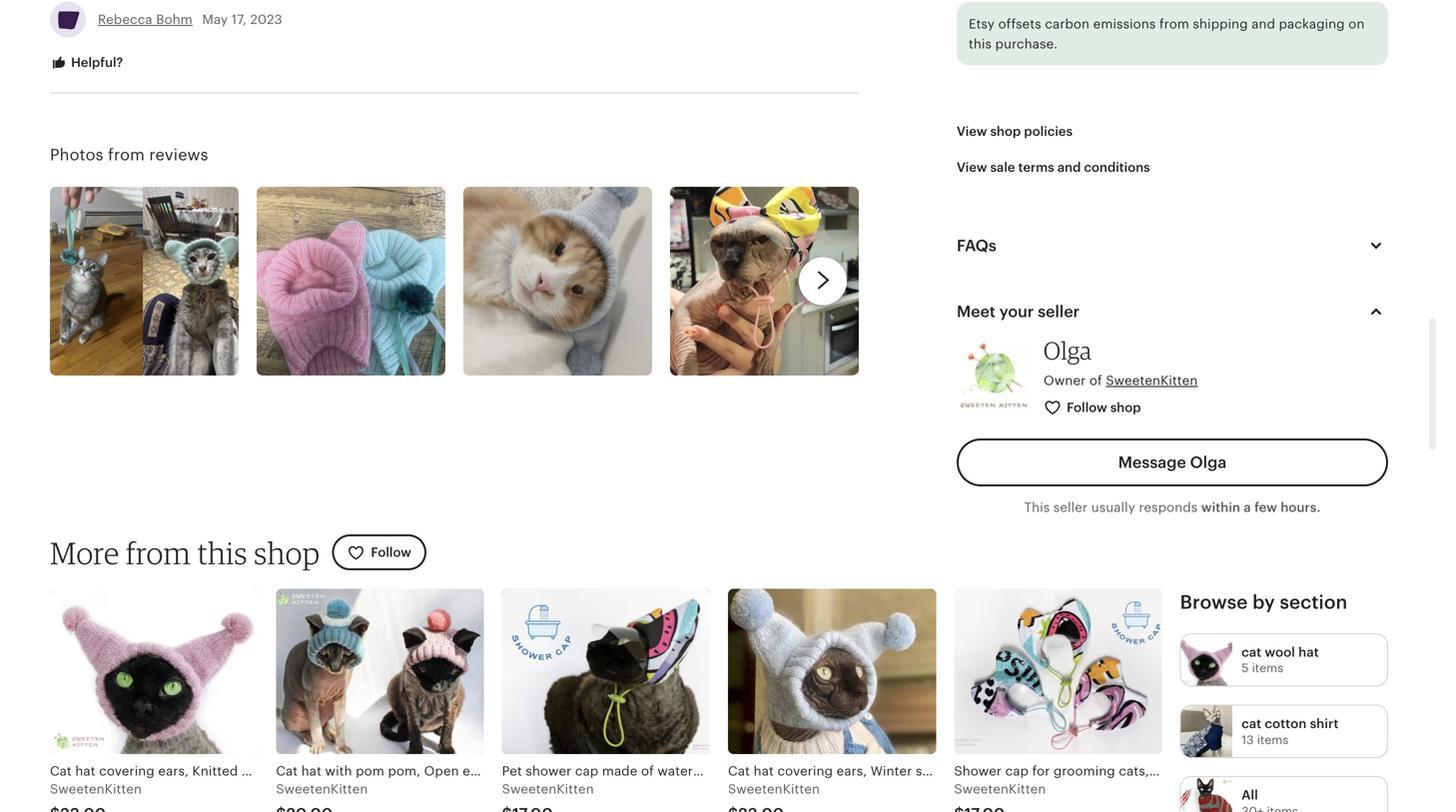 Task type: describe. For each thing, give the bounding box(es) containing it.
offsets
[[999, 17, 1042, 32]]

faqs
[[957, 237, 997, 255]]

usually
[[1092, 500, 1136, 515]]

photos
[[50, 146, 104, 164]]

olga inside olga owner of sweetenkitten
[[1044, 336, 1092, 365]]

packaging
[[1280, 17, 1346, 32]]

your
[[1000, 303, 1035, 321]]

rebecca bohm link
[[98, 12, 193, 27]]

shower
[[955, 764, 1002, 779]]

owner
[[1044, 373, 1086, 388]]

cat hat covering ears, winter soft hat for cat, ear warmer, sphynx cat pom pom hat, funny cat accessories image
[[728, 589, 937, 754]]

follow shop button
[[1029, 390, 1159, 427]]

purchase.
[[996, 36, 1058, 51]]

and inside "etsy offsets carbon emissions from shipping and packaging on this purchase."
[[1252, 17, 1276, 32]]

shower cap for grooming cats, pet shower cap sweetenkitten
[[955, 764, 1250, 797]]

shower cap for grooming cats, pet shower cap image
[[955, 589, 1163, 754]]

view sale terms and conditions
[[957, 160, 1151, 175]]

and inside button
[[1058, 160, 1081, 175]]

cats,
[[1120, 764, 1150, 779]]

helpful?
[[68, 55, 123, 70]]

shower
[[1177, 764, 1223, 779]]

grooming
[[1054, 764, 1116, 779]]

rebecca
[[98, 12, 153, 27]]

13
[[1242, 733, 1255, 747]]

see more listings in the cat cotton shirt section image
[[1182, 706, 1233, 758]]

2023
[[250, 12, 282, 27]]

meet your seller button
[[939, 288, 1407, 336]]

browse by section
[[1181, 591, 1348, 613]]

2 vertical spatial shop
[[254, 534, 320, 571]]

etsy
[[969, 17, 995, 32]]

follow shop
[[1067, 400, 1142, 415]]

sweetenkitten for "сat hat with pom pom, open ear cat hat, kitten cat clothes, winter knitted hat for pet, winter cat apparel, funny cat accessories" image
[[276, 782, 368, 797]]

view shop policies button
[[942, 113, 1088, 149]]

0 horizontal spatial this
[[197, 534, 248, 571]]

see more listings in the all section image
[[1182, 778, 1233, 812]]

bohm
[[156, 12, 193, 27]]

wool
[[1265, 645, 1296, 660]]

of
[[1090, 373, 1103, 388]]

olga owner of sweetenkitten
[[1044, 336, 1199, 388]]

сat hat covering ears, knitted hat for cat with pom pom, winter hats for pet, ear warmer, funny cat accessories, cat clothes image
[[50, 589, 258, 754]]

policies
[[1025, 124, 1073, 139]]

meet your seller
[[957, 303, 1080, 321]]

meet
[[957, 303, 996, 321]]

carbon
[[1045, 17, 1090, 32]]

all
[[1242, 788, 1259, 803]]

within
[[1202, 500, 1241, 515]]

view for view sale terms and conditions
[[957, 160, 988, 175]]

browse
[[1181, 591, 1248, 613]]

sweetenkitten for сat hat covering ears, knitted hat for cat with pom pom, winter hats for pet, ear warmer, funny cat accessories, cat clothes "image"
[[50, 782, 142, 797]]

seller inside dropdown button
[[1038, 303, 1080, 321]]

may
[[202, 12, 228, 27]]

few
[[1255, 500, 1278, 515]]

1 cap from the left
[[1006, 764, 1029, 779]]

this
[[1025, 500, 1050, 515]]

cat cotton shirt 13 items
[[1242, 717, 1339, 747]]

hat
[[1299, 645, 1320, 660]]

responds
[[1140, 500, 1198, 515]]

сat hat with pom pom, open ear cat hat, kitten cat clothes, winter knitted hat for pet, winter cat apparel, funny cat accessories image
[[276, 589, 484, 754]]

shop for follow
[[1111, 400, 1142, 415]]

faqs button
[[939, 222, 1407, 270]]

cat for cat cotton shirt
[[1242, 717, 1262, 732]]



Task type: vqa. For each thing, say whether or not it's contained in the screenshot.
cute
no



Task type: locate. For each thing, give the bounding box(es) containing it.
sweetenkitten link
[[1106, 373, 1199, 388], [50, 589, 258, 812], [276, 589, 484, 812], [502, 589, 710, 812], [728, 589, 937, 812]]

0 horizontal spatial shop
[[254, 534, 320, 571]]

shop
[[991, 124, 1021, 139], [1111, 400, 1142, 415], [254, 534, 320, 571]]

cat wool hat 5 items
[[1242, 645, 1320, 675]]

from right photos
[[108, 146, 145, 164]]

sweetenkitten for cat hat covering ears, winter soft hat for cat, ear warmer, sphynx cat pom pom hat, funny cat accessories 'image'
[[728, 782, 820, 797]]

olga up owner
[[1044, 336, 1092, 365]]

and right terms
[[1058, 160, 1081, 175]]

sweetenkitten
[[1106, 373, 1199, 388], [50, 782, 142, 797], [276, 782, 368, 797], [502, 782, 594, 797], [728, 782, 820, 797], [955, 782, 1047, 797]]

follow for follow
[[371, 545, 412, 560]]

olga up within at the bottom of the page
[[1191, 454, 1227, 472]]

follow inside 'follow shop' button
[[1067, 400, 1108, 415]]

follow inside follow button
[[371, 545, 412, 560]]

cap
[[1006, 764, 1029, 779], [1227, 764, 1250, 779]]

photos from reviews
[[50, 146, 209, 164]]

shirt
[[1311, 717, 1339, 732]]

olga image
[[957, 341, 1032, 416]]

on
[[1349, 17, 1365, 32]]

shipping
[[1194, 17, 1249, 32]]

seller
[[1038, 303, 1080, 321], [1054, 500, 1088, 515]]

items inside cat wool hat 5 items
[[1253, 662, 1284, 675]]

from left 'shipping'
[[1160, 17, 1190, 32]]

1 vertical spatial from
[[108, 146, 145, 164]]

seller right your
[[1038, 303, 1080, 321]]

cat
[[1242, 645, 1262, 660], [1242, 717, 1262, 732]]

this inside "etsy offsets carbon emissions from shipping and packaging on this purchase."
[[969, 36, 992, 51]]

1 vertical spatial this
[[197, 534, 248, 571]]

seller right this
[[1054, 500, 1088, 515]]

olga
[[1044, 336, 1092, 365], [1191, 454, 1227, 472]]

2 cat from the top
[[1242, 717, 1262, 732]]

cat for cat wool hat
[[1242, 645, 1262, 660]]

items inside the cat cotton shirt 13 items
[[1258, 733, 1289, 747]]

pet
[[1153, 764, 1174, 779]]

0 vertical spatial seller
[[1038, 303, 1080, 321]]

1 horizontal spatial and
[[1252, 17, 1276, 32]]

sale
[[991, 160, 1016, 175]]

message olga button
[[957, 439, 1389, 487]]

and
[[1252, 17, 1276, 32], [1058, 160, 1081, 175]]

0 horizontal spatial follow
[[371, 545, 412, 560]]

view for view shop policies
[[957, 124, 988, 139]]

view inside button
[[957, 160, 988, 175]]

0 vertical spatial cat
[[1242, 645, 1262, 660]]

5
[[1242, 662, 1249, 675]]

0 vertical spatial follow
[[1067, 400, 1108, 415]]

items
[[1253, 662, 1284, 675], [1258, 733, 1289, 747]]

1 horizontal spatial olga
[[1191, 454, 1227, 472]]

cat inside the cat cotton shirt 13 items
[[1242, 717, 1262, 732]]

1 horizontal spatial shop
[[991, 124, 1021, 139]]

view
[[957, 124, 988, 139], [957, 160, 988, 175]]

1 vertical spatial shop
[[1111, 400, 1142, 415]]

from for reviews
[[108, 146, 145, 164]]

items down wool
[[1253, 662, 1284, 675]]

view sale terms and conditions button
[[942, 149, 1166, 186]]

1 vertical spatial items
[[1258, 733, 1289, 747]]

follow
[[1067, 400, 1108, 415], [371, 545, 412, 560]]

this seller usually responds within a few hours.
[[1025, 500, 1321, 515]]

0 vertical spatial this
[[969, 36, 992, 51]]

shop inside button
[[991, 124, 1021, 139]]

17,
[[232, 12, 247, 27]]

0 vertical spatial shop
[[991, 124, 1021, 139]]

1 vertical spatial cat
[[1242, 717, 1262, 732]]

for
[[1033, 764, 1051, 779]]

view left sale
[[957, 160, 988, 175]]

more from this shop
[[50, 534, 320, 571]]

section
[[1280, 591, 1348, 613]]

items for wool
[[1253, 662, 1284, 675]]

cap left for
[[1006, 764, 1029, 779]]

1 vertical spatial follow
[[371, 545, 412, 560]]

cat inside cat wool hat 5 items
[[1242, 645, 1262, 660]]

emissions
[[1094, 17, 1156, 32]]

shop up sale
[[991, 124, 1021, 139]]

1 horizontal spatial this
[[969, 36, 992, 51]]

2 cap from the left
[[1227, 764, 1250, 779]]

view shop policies
[[957, 124, 1073, 139]]

terms
[[1019, 160, 1055, 175]]

pet shower cap made of waterproof fabric and visor, shower cap for grooming cats image
[[502, 589, 710, 754]]

0 vertical spatial from
[[1160, 17, 1190, 32]]

2 view from the top
[[957, 160, 988, 175]]

shop inside button
[[1111, 400, 1142, 415]]

0 horizontal spatial cap
[[1006, 764, 1029, 779]]

1 vertical spatial view
[[957, 160, 988, 175]]

1 view from the top
[[957, 124, 988, 139]]

0 vertical spatial items
[[1253, 662, 1284, 675]]

shop left follow button
[[254, 534, 320, 571]]

1 cat from the top
[[1242, 645, 1262, 660]]

olga inside button
[[1191, 454, 1227, 472]]

0 horizontal spatial olga
[[1044, 336, 1092, 365]]

helpful? button
[[35, 45, 138, 82]]

from for this
[[126, 534, 191, 571]]

cotton
[[1265, 717, 1307, 732]]

0 horizontal spatial and
[[1058, 160, 1081, 175]]

shop for view
[[991, 124, 1021, 139]]

1 horizontal spatial cap
[[1227, 764, 1250, 779]]

2 vertical spatial from
[[126, 534, 191, 571]]

rebecca bohm may 17, 2023
[[98, 12, 282, 27]]

more
[[50, 534, 119, 571]]

items down cotton
[[1258, 733, 1289, 747]]

and right 'shipping'
[[1252, 17, 1276, 32]]

1 vertical spatial seller
[[1054, 500, 1088, 515]]

etsy offsets carbon emissions from shipping and packaging on this purchase.
[[969, 17, 1365, 51]]

2 horizontal spatial shop
[[1111, 400, 1142, 415]]

0 vertical spatial olga
[[1044, 336, 1092, 365]]

reviews
[[149, 146, 209, 164]]

view left policies
[[957, 124, 988, 139]]

0 vertical spatial view
[[957, 124, 988, 139]]

0 vertical spatial and
[[1252, 17, 1276, 32]]

from
[[1160, 17, 1190, 32], [108, 146, 145, 164], [126, 534, 191, 571]]

cat up 5
[[1242, 645, 1262, 660]]

from inside "etsy offsets carbon emissions from shipping and packaging on this purchase."
[[1160, 17, 1190, 32]]

sweetenkitten for pet shower cap made of waterproof fabric and visor, shower cap for grooming cats 'image'
[[502, 782, 594, 797]]

sweetenkitten inside shower cap for grooming cats, pet shower cap sweetenkitten
[[955, 782, 1047, 797]]

sweetenkitten inside olga owner of sweetenkitten
[[1106, 373, 1199, 388]]

cap up all
[[1227, 764, 1250, 779]]

1 vertical spatial and
[[1058, 160, 1081, 175]]

this
[[969, 36, 992, 51], [197, 534, 248, 571]]

conditions
[[1085, 160, 1151, 175]]

1 vertical spatial olga
[[1191, 454, 1227, 472]]

from right more
[[126, 534, 191, 571]]

by
[[1253, 591, 1276, 613]]

1 horizontal spatial follow
[[1067, 400, 1108, 415]]

items for cotton
[[1258, 733, 1289, 747]]

a
[[1244, 500, 1252, 515]]

follow button
[[332, 535, 427, 571]]

hours.
[[1281, 500, 1321, 515]]

follow for follow shop
[[1067, 400, 1108, 415]]

see more listings in the cat wool hat section image
[[1182, 635, 1233, 686]]

message
[[1119, 454, 1187, 472]]

view inside button
[[957, 124, 988, 139]]

cat up 13
[[1242, 717, 1262, 732]]

shop down olga owner of sweetenkitten in the top of the page
[[1111, 400, 1142, 415]]

message olga
[[1119, 454, 1227, 472]]



